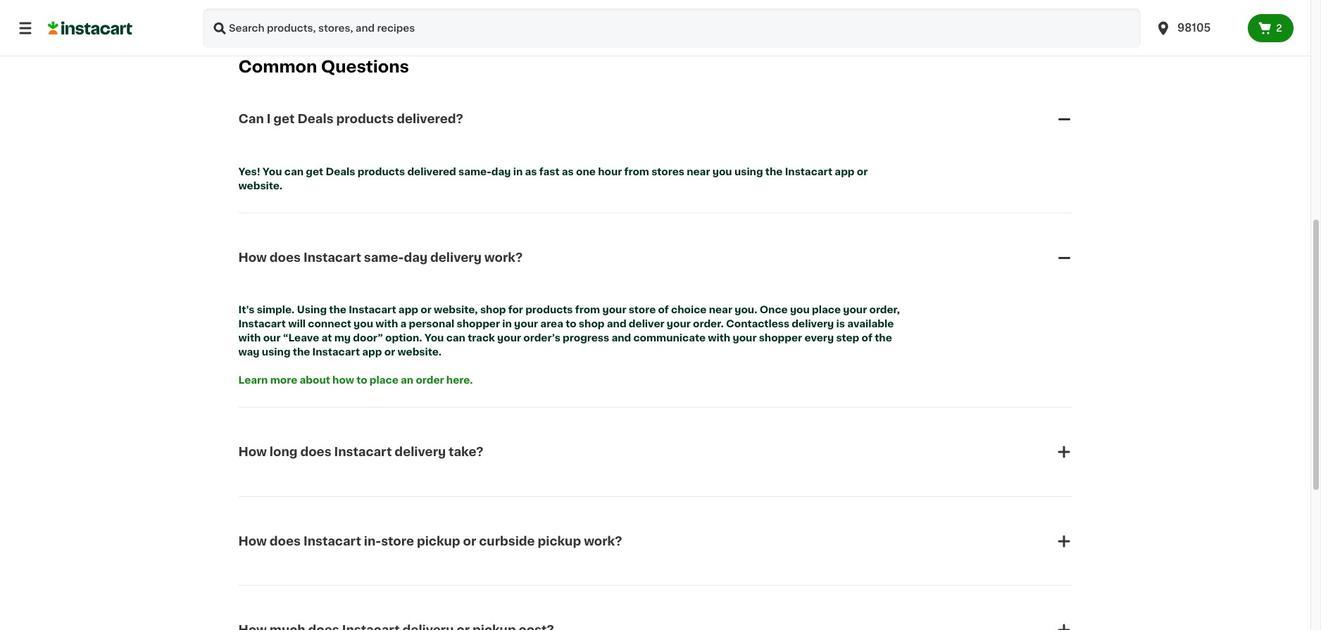 Task type: locate. For each thing, give the bounding box(es) containing it.
many in stock
[[567, 7, 622, 15], [783, 7, 839, 15], [892, 7, 947, 15], [1000, 7, 1056, 15]]

deals inside dropdown button
[[297, 114, 334, 125]]

0 vertical spatial place
[[812, 305, 841, 315]]

products
[[336, 114, 394, 125], [358, 167, 405, 177], [525, 305, 573, 315]]

shop
[[480, 305, 506, 315], [579, 319, 605, 329]]

1 vertical spatial get
[[306, 167, 323, 177]]

learn more about how to place an order here.
[[238, 376, 473, 385]]

1 vertical spatial work?
[[584, 536, 622, 547]]

of up deliver
[[658, 305, 669, 315]]

instacart
[[785, 167, 832, 177], [303, 252, 361, 263], [349, 305, 396, 315], [238, 319, 286, 329], [312, 347, 360, 357], [334, 447, 392, 458], [303, 536, 361, 547]]

website.
[[238, 181, 282, 191], [397, 347, 442, 357]]

shop left "for"
[[480, 305, 506, 315]]

0 vertical spatial how
[[238, 252, 267, 263]]

how
[[238, 252, 267, 263], [238, 447, 267, 458], [238, 536, 267, 547]]

1 vertical spatial you
[[424, 333, 444, 343]]

2 vertical spatial you
[[354, 319, 373, 329]]

instacart inside how does instacart in-store pickup or curbside pickup work? dropdown button
[[303, 536, 361, 547]]

2 vertical spatial does
[[270, 536, 301, 547]]

"leave
[[283, 333, 319, 343]]

1 horizontal spatial same-
[[458, 167, 491, 177]]

using
[[297, 305, 327, 315]]

how inside dropdown button
[[238, 536, 267, 547]]

3 how from the top
[[238, 536, 267, 547]]

0 horizontal spatial from
[[575, 305, 600, 315]]

products inside yes! you can get deals products delivered same-day in as fast as one hour from stores near you using the instacart app or website.
[[358, 167, 405, 177]]

1 horizontal spatial from
[[624, 167, 649, 177]]

day
[[491, 167, 511, 177], [404, 252, 428, 263]]

of down available
[[862, 333, 872, 343]]

my
[[334, 333, 351, 343]]

how does instacart same-day delivery work?
[[238, 252, 523, 263]]

as
[[525, 167, 537, 177], [562, 167, 574, 177]]

in
[[591, 7, 598, 15], [808, 7, 815, 15], [916, 7, 923, 15], [1025, 7, 1032, 15], [513, 167, 523, 177], [502, 319, 512, 329]]

instacart logo image
[[48, 20, 132, 37]]

place
[[812, 305, 841, 315], [370, 376, 398, 385]]

website. inside yes! you can get deals products delivered same-day in as fast as one hour from stores near you using the instacart app or website.
[[238, 181, 282, 191]]

products left 'delivered'
[[358, 167, 405, 177]]

personal
[[409, 319, 454, 329]]

near
[[687, 167, 710, 177], [709, 305, 732, 315]]

in inside it's simple. using the instacart app or website, shop for products from your store of choice near you. once you place your order, instacart will connect you with a personal shopper in your area to shop and deliver your order. contactless delivery is available with our "leave at my door" option. you can track your order's progress and communicate with your shopper every step of the way using the instacart app or website.
[[502, 319, 512, 329]]

1 vertical spatial delivery
[[792, 319, 834, 329]]

available
[[847, 319, 894, 329]]

1 vertical spatial same-
[[364, 252, 404, 263]]

1 vertical spatial place
[[370, 376, 398, 385]]

website. down yes!
[[238, 181, 282, 191]]

shopper up track
[[457, 319, 500, 329]]

products inside it's simple. using the instacart app or website, shop for products from your store of choice near you. once you place your order, instacart will connect you with a personal shopper in your area to shop and deliver your order. contactless delivery is available with our "leave at my door" option. you can track your order's progress and communicate with your shopper every step of the way using the instacart app or website.
[[525, 305, 573, 315]]

1 pickup from the left
[[417, 536, 460, 547]]

app
[[835, 167, 855, 177], [398, 305, 418, 315], [362, 347, 382, 357]]

can
[[284, 167, 304, 177], [446, 333, 465, 343]]

0 horizontal spatial shop
[[480, 305, 506, 315]]

1 vertical spatial near
[[709, 305, 732, 315]]

with
[[376, 319, 398, 329], [238, 333, 261, 343], [708, 333, 730, 343]]

instacart inside yes! you can get deals products delivered same-day in as fast as one hour from stores near you using the instacart app or website.
[[785, 167, 832, 177]]

pickup right in-
[[417, 536, 460, 547]]

0 vertical spatial does
[[270, 252, 301, 263]]

from right hour
[[624, 167, 649, 177]]

0 horizontal spatial of
[[658, 305, 669, 315]]

1 vertical spatial day
[[404, 252, 428, 263]]

0 horizontal spatial website.
[[238, 181, 282, 191]]

store inside how does instacart in-store pickup or curbside pickup work? dropdown button
[[381, 536, 414, 547]]

get
[[273, 114, 295, 125], [306, 167, 323, 177]]

many in stock link
[[552, 0, 650, 17], [769, 0, 867, 17], [878, 0, 975, 17], [986, 0, 1083, 17]]

to right area
[[566, 319, 576, 329]]

near up order.
[[709, 305, 732, 315]]

in for 2nd many in stock link from the left
[[808, 7, 815, 15]]

0 vertical spatial you
[[263, 167, 282, 177]]

get right i
[[273, 114, 295, 125]]

from up progress
[[575, 305, 600, 315]]

does
[[270, 252, 301, 263], [300, 447, 331, 458], [270, 536, 301, 547]]

0 vertical spatial of
[[658, 305, 669, 315]]

about
[[300, 376, 330, 385]]

you up door"
[[354, 319, 373, 329]]

0 vertical spatial to
[[566, 319, 576, 329]]

0 horizontal spatial place
[[370, 376, 398, 385]]

1 horizontal spatial place
[[812, 305, 841, 315]]

get down can i get deals products delivered?
[[306, 167, 323, 177]]

1 vertical spatial can
[[446, 333, 465, 343]]

0 vertical spatial shopper
[[457, 319, 500, 329]]

2 many in stock link from the left
[[769, 0, 867, 17]]

1 horizontal spatial to
[[566, 319, 576, 329]]

deals
[[297, 114, 334, 125], [326, 167, 355, 177]]

4 many from the left
[[1000, 7, 1023, 15]]

delivery up website,
[[430, 252, 482, 263]]

0 vertical spatial products
[[336, 114, 394, 125]]

0 vertical spatial near
[[687, 167, 710, 177]]

same-
[[458, 167, 491, 177], [364, 252, 404, 263]]

can left track
[[446, 333, 465, 343]]

0 vertical spatial from
[[624, 167, 649, 177]]

products up area
[[525, 305, 573, 315]]

0 horizontal spatial using
[[262, 347, 290, 357]]

1 horizontal spatial can
[[446, 333, 465, 343]]

2 vertical spatial products
[[525, 305, 573, 315]]

0 horizontal spatial same-
[[364, 252, 404, 263]]

does inside dropdown button
[[270, 536, 301, 547]]

you inside it's simple. using the instacart app or website, shop for products from your store of choice near you. once you place your order, instacart will connect you with a personal shopper in your area to shop and deliver your order. contactless delivery is available with our "leave at my door" option. you can track your order's progress and communicate with your shopper every step of the way using the instacart app or website.
[[424, 333, 444, 343]]

in for 1st many in stock link from the left
[[591, 7, 598, 15]]

instacart inside how does instacart same-day delivery work? dropdown button
[[303, 252, 361, 263]]

to
[[566, 319, 576, 329], [356, 376, 367, 385]]

track
[[468, 333, 495, 343]]

1 vertical spatial website.
[[397, 347, 442, 357]]

the
[[765, 167, 783, 177], [329, 305, 346, 315], [875, 333, 892, 343], [293, 347, 310, 357]]

1 vertical spatial how
[[238, 447, 267, 458]]

option.
[[385, 333, 422, 343]]

0 horizontal spatial as
[[525, 167, 537, 177]]

2 vertical spatial how
[[238, 536, 267, 547]]

0 vertical spatial work?
[[484, 252, 523, 263]]

from inside it's simple. using the instacart app or website, shop for products from your store of choice near you. once you place your order, instacart will connect you with a personal shopper in your area to shop and deliver your order. contactless delivery is available with our "leave at my door" option. you can track your order's progress and communicate with your shopper every step of the way using the instacart app or website.
[[575, 305, 600, 315]]

delivery up every
[[792, 319, 834, 329]]

does for how does instacart same-day delivery work?
[[270, 252, 301, 263]]

long
[[270, 447, 297, 458]]

stores
[[652, 167, 684, 177]]

many
[[567, 7, 589, 15], [783, 7, 806, 15], [892, 7, 914, 15], [1000, 7, 1023, 15]]

1 many in stock link from the left
[[552, 0, 650, 17]]

it's
[[238, 305, 254, 315]]

shopper
[[457, 319, 500, 329], [759, 333, 802, 343]]

1 vertical spatial from
[[575, 305, 600, 315]]

and down deliver
[[612, 333, 631, 343]]

0 horizontal spatial get
[[273, 114, 295, 125]]

delivery left "take?"
[[395, 447, 446, 458]]

from
[[624, 167, 649, 177], [575, 305, 600, 315]]

delivered?
[[397, 114, 463, 125]]

0 horizontal spatial you
[[263, 167, 282, 177]]

and left deliver
[[607, 319, 626, 329]]

day left 'fast'
[[491, 167, 511, 177]]

1 horizontal spatial as
[[562, 167, 574, 177]]

2 horizontal spatial you
[[790, 305, 810, 315]]

1 horizontal spatial work?
[[584, 536, 622, 547]]

3 many from the left
[[892, 7, 914, 15]]

0 horizontal spatial can
[[284, 167, 304, 177]]

can inside it's simple. using the instacart app or website, shop for products from your store of choice near you. once you place your order, instacart will connect you with a personal shopper in your area to shop and deliver your order. contactless delivery is available with our "leave at my door" option. you can track your order's progress and communicate with your shopper every step of the way using the instacart app or website.
[[446, 333, 465, 343]]

0 vertical spatial get
[[273, 114, 295, 125]]

you down personal
[[424, 333, 444, 343]]

1 horizontal spatial with
[[376, 319, 398, 329]]

1 horizontal spatial of
[[862, 333, 872, 343]]

place inside it's simple. using the instacart app or website, shop for products from your store of choice near you. once you place your order, instacart will connect you with a personal shopper in your area to shop and deliver your order. contactless delivery is available with our "leave at my door" option. you can track your order's progress and communicate with your shopper every step of the way using the instacart app or website.
[[812, 305, 841, 315]]

4 stock from the left
[[1034, 7, 1056, 15]]

1 vertical spatial products
[[358, 167, 405, 177]]

3 stock from the left
[[925, 7, 947, 15]]

0 vertical spatial same-
[[458, 167, 491, 177]]

how long does instacart delivery take? button
[[238, 427, 1072, 478]]

can i get deals products delivered? button
[[238, 94, 1072, 144]]

from inside yes! you can get deals products delivered same-day in as fast as one hour from stores near you using the instacart app or website.
[[624, 167, 649, 177]]

1 vertical spatial shopper
[[759, 333, 802, 343]]

in for 1st many in stock link from right
[[1025, 7, 1032, 15]]

0 vertical spatial can
[[284, 167, 304, 177]]

0 horizontal spatial store
[[381, 536, 414, 547]]

place up is
[[812, 305, 841, 315]]

pickup
[[417, 536, 460, 547], [538, 536, 581, 547]]

or
[[857, 167, 868, 177], [421, 305, 432, 315], [384, 347, 395, 357], [463, 536, 476, 547]]

you
[[263, 167, 282, 177], [424, 333, 444, 343]]

products down questions
[[336, 114, 394, 125]]

learn
[[238, 376, 268, 385]]

stock
[[600, 7, 622, 15], [817, 7, 839, 15], [925, 7, 947, 15], [1034, 7, 1056, 15]]

how does instacart in-store pickup or curbside pickup work?
[[238, 536, 622, 547]]

with left a
[[376, 319, 398, 329]]

you right yes!
[[263, 167, 282, 177]]

you right the once
[[790, 305, 810, 315]]

1 horizontal spatial website.
[[397, 347, 442, 357]]

order's
[[523, 333, 560, 343]]

how does instacart in-store pickup or curbside pickup work? button
[[238, 516, 1072, 567]]

1 horizontal spatial get
[[306, 167, 323, 177]]

98105 button
[[1146, 8, 1248, 48], [1155, 8, 1239, 48]]

4 many in stock from the left
[[1000, 7, 1056, 15]]

with up way
[[238, 333, 261, 343]]

learn more about how to place an order here. link
[[238, 376, 473, 385]]

pickup right curbside
[[538, 536, 581, 547]]

0 vertical spatial store
[[629, 305, 656, 315]]

None search field
[[203, 8, 1141, 48]]

1 vertical spatial shop
[[579, 319, 605, 329]]

0 vertical spatial using
[[734, 167, 763, 177]]

delivered
[[407, 167, 456, 177]]

can right yes!
[[284, 167, 304, 177]]

and
[[607, 319, 626, 329], [612, 333, 631, 343]]

how for how long does instacart delivery take?
[[238, 447, 267, 458]]

0 horizontal spatial work?
[[484, 252, 523, 263]]

using inside it's simple. using the instacart app or website, shop for products from your store of choice near you. once you place your order, instacart will connect you with a personal shopper in your area to shop and deliver your order. contactless delivery is available with our "leave at my door" option. you can track your order's progress and communicate with your shopper every step of the way using the instacart app or website.
[[262, 347, 290, 357]]

1 vertical spatial store
[[381, 536, 414, 547]]

shop up progress
[[579, 319, 605, 329]]

you right stores
[[712, 167, 732, 177]]

2 horizontal spatial with
[[708, 333, 730, 343]]

order
[[416, 376, 444, 385]]

1 many from the left
[[567, 7, 589, 15]]

1 horizontal spatial pickup
[[538, 536, 581, 547]]

using
[[734, 167, 763, 177], [262, 347, 290, 357]]

contactless
[[726, 319, 790, 329]]

near inside it's simple. using the instacart app or website, shop for products from your store of choice near you. once you place your order, instacart will connect you with a personal shopper in your area to shop and deliver your order. contactless delivery is available with our "leave at my door" option. you can track your order's progress and communicate with your shopper every step of the way using the instacart app or website.
[[709, 305, 732, 315]]

to right the how
[[356, 376, 367, 385]]

1 horizontal spatial app
[[398, 305, 418, 315]]

0 vertical spatial you
[[712, 167, 732, 177]]

0 vertical spatial day
[[491, 167, 511, 177]]

you
[[712, 167, 732, 177], [790, 305, 810, 315], [354, 319, 373, 329]]

0 horizontal spatial you
[[354, 319, 373, 329]]

delivery
[[430, 252, 482, 263], [792, 319, 834, 329], [395, 447, 446, 458]]

1 horizontal spatial shopper
[[759, 333, 802, 343]]

near right stores
[[687, 167, 710, 177]]

0 horizontal spatial day
[[404, 252, 428, 263]]

of
[[658, 305, 669, 315], [862, 333, 872, 343]]

same- up a
[[364, 252, 404, 263]]

0 vertical spatial deals
[[297, 114, 334, 125]]

your up is
[[843, 305, 867, 315]]

1 as from the left
[[525, 167, 537, 177]]

yes!
[[238, 167, 260, 177]]

1 vertical spatial using
[[262, 347, 290, 357]]

order.
[[693, 319, 724, 329]]

0 horizontal spatial pickup
[[417, 536, 460, 547]]

with down order.
[[708, 333, 730, 343]]

1 vertical spatial to
[[356, 376, 367, 385]]

1 how from the top
[[238, 252, 267, 263]]

deals down can i get deals products delivered?
[[326, 167, 355, 177]]

0 vertical spatial website.
[[238, 181, 282, 191]]

work?
[[484, 252, 523, 263], [584, 536, 622, 547]]

as left 'fast'
[[525, 167, 537, 177]]

you.
[[735, 305, 757, 315]]

yes! you can get deals products delivered same-day in as fast as one hour from stores near you using the instacart app or website.
[[238, 167, 870, 191]]

deals right i
[[297, 114, 334, 125]]

shopper down contactless at the right bottom of page
[[759, 333, 802, 343]]

1 horizontal spatial you
[[712, 167, 732, 177]]

1 vertical spatial deals
[[326, 167, 355, 177]]

2
[[1276, 23, 1282, 33]]

0 horizontal spatial app
[[362, 347, 382, 357]]

hour
[[598, 167, 622, 177]]

1 horizontal spatial you
[[424, 333, 444, 343]]

as left one
[[562, 167, 574, 177]]

website. down option. on the bottom
[[397, 347, 442, 357]]

your
[[602, 305, 626, 315], [843, 305, 867, 315], [514, 319, 538, 329], [667, 319, 691, 329], [497, 333, 521, 343], [733, 333, 757, 343]]

1 horizontal spatial using
[[734, 167, 763, 177]]

1 horizontal spatial store
[[629, 305, 656, 315]]

work? inside dropdown button
[[484, 252, 523, 263]]

day up a
[[404, 252, 428, 263]]

3 many in stock from the left
[[892, 7, 947, 15]]

how for how does instacart in-store pickup or curbside pickup work?
[[238, 536, 267, 547]]

1 vertical spatial app
[[398, 305, 418, 315]]

place left an
[[370, 376, 398, 385]]

2 how from the top
[[238, 447, 267, 458]]

1 horizontal spatial day
[[491, 167, 511, 177]]

Search field
[[203, 8, 1141, 48]]

the inside yes! you can get deals products delivered same-day in as fast as one hour from stores near you using the instacart app or website.
[[765, 167, 783, 177]]

same- right 'delivered'
[[458, 167, 491, 177]]

0 vertical spatial app
[[835, 167, 855, 177]]

0 vertical spatial delivery
[[430, 252, 482, 263]]

store
[[629, 305, 656, 315], [381, 536, 414, 547]]

2 horizontal spatial app
[[835, 167, 855, 177]]



Task type: vqa. For each thing, say whether or not it's contained in the screenshot.
"Buy 1, Get $3.20 Off" related to 12
no



Task type: describe. For each thing, give the bounding box(es) containing it.
how long does instacart delivery take?
[[238, 447, 483, 458]]

how for how does instacart same-day delivery work?
[[238, 252, 267, 263]]

will
[[288, 319, 306, 329]]

using inside yes! you can get deals products delivered same-day in as fast as one hour from stores near you using the instacart app or website.
[[734, 167, 763, 177]]

i
[[267, 114, 271, 125]]

2 vertical spatial delivery
[[395, 447, 446, 458]]

your down "for"
[[514, 319, 538, 329]]

area
[[540, 319, 563, 329]]

can i get deals products delivered?
[[238, 114, 463, 125]]

how does instacart same-day delivery work? button
[[238, 232, 1072, 283]]

0 horizontal spatial with
[[238, 333, 261, 343]]

website,
[[434, 305, 478, 315]]

your up progress
[[602, 305, 626, 315]]

your right track
[[497, 333, 521, 343]]

same- inside dropdown button
[[364, 252, 404, 263]]

app inside yes! you can get deals products delivered same-day in as fast as one hour from stores near you using the instacart app or website.
[[835, 167, 855, 177]]

0 vertical spatial shop
[[480, 305, 506, 315]]

2 pickup from the left
[[538, 536, 581, 547]]

you inside yes! you can get deals products delivered same-day in as fast as one hour from stores near you using the instacart app or website.
[[263, 167, 282, 177]]

in inside yes! you can get deals products delivered same-day in as fast as one hour from stores near you using the instacart app or website.
[[513, 167, 523, 177]]

simple.
[[257, 305, 295, 315]]

1 98105 button from the left
[[1146, 8, 1248, 48]]

in-
[[364, 536, 381, 547]]

at
[[322, 333, 332, 343]]

1 vertical spatial of
[[862, 333, 872, 343]]

day inside dropdown button
[[404, 252, 428, 263]]

it's simple. using the instacart app or website, shop for products from your store of choice near you. once you place your order, instacart will connect you with a personal shopper in your area to shop and deliver your order. contactless delivery is available with our "leave at my door" option. you can track your order's progress and communicate with your shopper every step of the way using the instacart app or website.
[[238, 305, 902, 357]]

your up communicate
[[667, 319, 691, 329]]

common questions
[[238, 59, 409, 75]]

your down contactless at the right bottom of page
[[733, 333, 757, 343]]

here.
[[446, 376, 473, 385]]

work? inside dropdown button
[[584, 536, 622, 547]]

order,
[[869, 305, 900, 315]]

does for how does instacart in-store pickup or curbside pickup work?
[[270, 536, 301, 547]]

an
[[401, 376, 413, 385]]

deliver
[[629, 319, 664, 329]]

3 many in stock link from the left
[[878, 0, 975, 17]]

2 button
[[1248, 14, 1294, 42]]

1 vertical spatial and
[[612, 333, 631, 343]]

2 98105 button from the left
[[1155, 8, 1239, 48]]

communicate
[[633, 333, 706, 343]]

to inside it's simple. using the instacart app or website, shop for products from your store of choice near you. once you place your order, instacart will connect you with a personal shopper in your area to shop and deliver your order. contactless delivery is available with our "leave at my door" option. you can track your order's progress and communicate with your shopper every step of the way using the instacart app or website.
[[566, 319, 576, 329]]

our
[[263, 333, 281, 343]]

take?
[[449, 447, 483, 458]]

0 horizontal spatial to
[[356, 376, 367, 385]]

fast
[[539, 167, 560, 177]]

step
[[836, 333, 859, 343]]

1 horizontal spatial shop
[[579, 319, 605, 329]]

is
[[836, 319, 845, 329]]

0 horizontal spatial shopper
[[457, 319, 500, 329]]

you inside yes! you can get deals products delivered same-day in as fast as one hour from stores near you using the instacart app or website.
[[712, 167, 732, 177]]

every
[[805, 333, 834, 343]]

1 vertical spatial does
[[300, 447, 331, 458]]

choice
[[671, 305, 707, 315]]

2 many in stock from the left
[[783, 7, 839, 15]]

get inside yes! you can get deals products delivered same-day in as fast as one hour from stores near you using the instacart app or website.
[[306, 167, 323, 177]]

store inside it's simple. using the instacart app or website, shop for products from your store of choice near you. once you place your order, instacart will connect you with a personal shopper in your area to shop and deliver your order. contactless delivery is available with our "leave at my door" option. you can track your order's progress and communicate with your shopper every step of the way using the instacart app or website.
[[629, 305, 656, 315]]

0 vertical spatial and
[[607, 319, 626, 329]]

connect
[[308, 319, 351, 329]]

4 many in stock link from the left
[[986, 0, 1083, 17]]

can inside yes! you can get deals products delivered same-day in as fast as one hour from stores near you using the instacart app or website.
[[284, 167, 304, 177]]

can
[[238, 114, 264, 125]]

one
[[576, 167, 596, 177]]

2 as from the left
[[562, 167, 574, 177]]

progress
[[563, 333, 609, 343]]

door"
[[353, 333, 383, 343]]

website. inside it's simple. using the instacart app or website, shop for products from your store of choice near you. once you place your order, instacart will connect you with a personal shopper in your area to shop and deliver your order. contactless delivery is available with our "leave at my door" option. you can track your order's progress and communicate with your shopper every step of the way using the instacart app or website.
[[397, 347, 442, 357]]

in for third many in stock link
[[916, 7, 923, 15]]

instacart inside how long does instacart delivery take? dropdown button
[[334, 447, 392, 458]]

1 many in stock from the left
[[567, 7, 622, 15]]

common
[[238, 59, 317, 75]]

delivery inside it's simple. using the instacart app or website, shop for products from your store of choice near you. once you place your order, instacart will connect you with a personal shopper in your area to shop and deliver your order. contactless delivery is available with our "leave at my door" option. you can track your order's progress and communicate with your shopper every step of the way using the instacart app or website.
[[792, 319, 834, 329]]

near inside yes! you can get deals products delivered same-day in as fast as one hour from stores near you using the instacart app or website.
[[687, 167, 710, 177]]

a
[[400, 319, 407, 329]]

products inside dropdown button
[[336, 114, 394, 125]]

way
[[238, 347, 260, 357]]

2 stock from the left
[[817, 7, 839, 15]]

get inside can i get deals products delivered? dropdown button
[[273, 114, 295, 125]]

deals inside yes! you can get deals products delivered same-day in as fast as one hour from stores near you using the instacart app or website.
[[326, 167, 355, 177]]

98105
[[1177, 23, 1211, 33]]

day inside yes! you can get deals products delivered same-day in as fast as one hour from stores near you using the instacart app or website.
[[491, 167, 511, 177]]

same- inside yes! you can get deals products delivered same-day in as fast as one hour from stores near you using the instacart app or website.
[[458, 167, 491, 177]]

or inside dropdown button
[[463, 536, 476, 547]]

more
[[270, 376, 297, 385]]

1 stock from the left
[[600, 7, 622, 15]]

or inside yes! you can get deals products delivered same-day in as fast as one hour from stores near you using the instacart app or website.
[[857, 167, 868, 177]]

once
[[760, 305, 788, 315]]

how
[[332, 376, 354, 385]]

2 vertical spatial app
[[362, 347, 382, 357]]

2 many from the left
[[783, 7, 806, 15]]

curbside
[[479, 536, 535, 547]]

for
[[508, 305, 523, 315]]

questions
[[321, 59, 409, 75]]

1 vertical spatial you
[[790, 305, 810, 315]]



